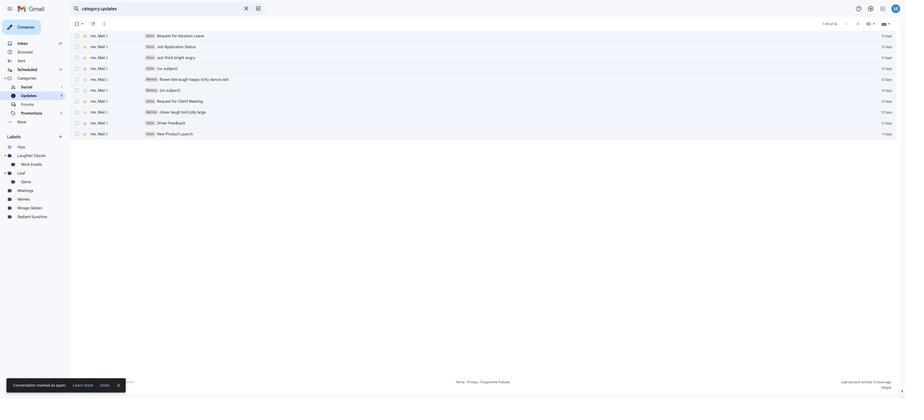 Task type: locate. For each thing, give the bounding box(es) containing it.
me
[[101, 37, 107, 42], [101, 49, 107, 55], [101, 61, 107, 67], [101, 74, 107, 79], [101, 86, 107, 91], [101, 98, 107, 103], [101, 110, 107, 115], [101, 122, 107, 127], [101, 134, 107, 139]]

3 me from the top
[[101, 61, 107, 67]]

(no subject) row
[[78, 95, 905, 107]]

advanced search options image
[[281, 3, 293, 15]]

2 2 from the top
[[118, 50, 120, 54]]

memes inside 'memes clever laugh bird jolly large'
[[162, 122, 174, 127]]

mail
[[109, 37, 116, 42], [109, 49, 116, 55], [109, 61, 116, 67], [109, 74, 116, 79], [109, 86, 116, 91], [109, 98, 116, 103], [109, 110, 116, 115], [109, 122, 116, 127], [109, 134, 116, 139]]

inbox inside inbox request for client meeting
[[162, 110, 171, 115]]

laugh right kite
[[198, 86, 209, 91]]

1 request from the top
[[174, 37, 190, 43]]

main content
[[78, 19, 905, 399]]

6 me from the top
[[101, 98, 107, 103]]

gems
[[23, 200, 34, 205]]

me , mail 2 inside quit thick bright angry row
[[101, 61, 120, 67]]

2 inside job application status row
[[118, 50, 120, 54]]

7 me from the top
[[101, 110, 107, 115]]

inbox up inbox job application status
[[162, 38, 171, 42]]

7 mail from the top
[[109, 110, 116, 115]]

inbox for quit thick bright angry
[[162, 62, 171, 66]]

6 , from the top
[[107, 98, 108, 103]]

inbox down memes (no subject) at top
[[162, 110, 171, 115]]

memes for memes clever laugh bird jolly large
[[162, 122, 174, 127]]

updates link
[[23, 104, 41, 109]]

updates
[[23, 104, 41, 109]]

inbox inside inbox job application status
[[162, 50, 171, 54]]

for left "vacation"
[[191, 37, 197, 43]]

memes inside "memes flower kite laugh happy itchy dance visit"
[[162, 86, 174, 91]]

memes for memes (no subject)
[[162, 98, 174, 103]]

me , mail inside request for client meeting row
[[101, 110, 116, 115]]

2 for driver
[[118, 135, 120, 139]]

, inside quit thick bright angry row
[[107, 61, 108, 67]]

inbox for job application status
[[162, 50, 171, 54]]

me inside (no subject) row
[[101, 98, 107, 103]]

6 mail from the top
[[109, 98, 116, 103]]

inbox driver feedback
[[162, 134, 206, 139]]

clever
[[177, 122, 189, 127]]

memes for memes flower kite laugh happy itchy dance visit
[[162, 86, 174, 91]]

compose button
[[2, 22, 46, 39]]

inbox down inbox quit thick bright angry
[[162, 74, 171, 78]]

alert
[[10, 14, 905, 19]]

laugh
[[198, 86, 209, 91], [190, 122, 201, 127]]

me , mail for (no
[[101, 98, 116, 103]]

5 me from the top
[[101, 86, 107, 91]]

8 mail from the top
[[109, 122, 116, 127]]

2 for request
[[118, 38, 120, 42]]

memes left flower
[[162, 86, 174, 91]]

Search mail text field
[[91, 7, 267, 13]]

search mail image
[[79, 4, 90, 15]]

(no for 2
[[174, 74, 181, 79]]

status
[[205, 49, 217, 55]]

, inside job application status row
[[107, 49, 108, 55]]

2 request from the top
[[174, 110, 190, 115]]

request inside row
[[174, 110, 190, 115]]

2
[[118, 38, 120, 42], [118, 50, 120, 54], [118, 62, 120, 66], [118, 74, 120, 79], [118, 135, 120, 139]]

memes down meetings link
[[19, 219, 33, 224]]

1 2 from the top
[[118, 38, 120, 42]]

dazzle
[[38, 171, 51, 176]]

9 mail from the top
[[109, 134, 116, 139]]

None search field
[[78, 2, 296, 17]]

0 vertical spatial for
[[191, 37, 197, 43]]

1 vertical spatial (no
[[177, 98, 184, 103]]

, inside driver feedback row
[[107, 134, 108, 139]]

labels heading
[[8, 149, 64, 155]]

me , mail 2 inside driver feedback row
[[101, 134, 120, 139]]

8 , from the top
[[107, 122, 108, 127]]

inbox
[[162, 38, 171, 42], [19, 46, 31, 51], [162, 50, 171, 54], [162, 62, 171, 66], [162, 74, 171, 78], [162, 110, 171, 115], [162, 135, 171, 139]]

None checkbox
[[82, 37, 88, 43], [82, 61, 88, 67], [82, 85, 88, 91], [82, 98, 88, 104], [82, 134, 88, 140], [82, 146, 88, 152], [82, 37, 88, 43], [82, 61, 88, 67], [82, 85, 88, 91], [82, 98, 88, 104], [82, 134, 88, 140], [82, 146, 88, 152]]

, inside clever laugh bird jolly large row
[[107, 122, 108, 127]]

vacation
[[198, 37, 214, 43]]

request for request for client meeting
[[174, 110, 190, 115]]

forums
[[23, 114, 38, 119]]

1 vertical spatial subject)
[[185, 98, 200, 103]]

request up clever
[[174, 110, 190, 115]]

inbox left driver
[[162, 135, 171, 139]]

laugh inside row
[[190, 122, 201, 127]]

memes down inbox (no subject)
[[162, 98, 174, 103]]

leaf
[[19, 190, 28, 195]]

2 me from the top
[[101, 49, 107, 55]]

inbox left quit
[[162, 62, 171, 66]]

inbox inside labels navigation
[[19, 46, 31, 51]]

me , mail 2 inside job application status row
[[101, 49, 120, 55]]

me inside clever laugh bird jolly large row
[[101, 122, 107, 127]]

bright
[[193, 62, 205, 67]]

large
[[219, 122, 229, 127]]

(no down quit
[[174, 74, 181, 79]]

3 me , mail from the top
[[101, 110, 116, 115]]

4 me , mail 2 from the top
[[101, 74, 120, 79]]

client
[[198, 110, 209, 115]]

1 me , mail 2 from the top
[[101, 37, 120, 42]]

work emails link
[[23, 180, 47, 185]]

feedback
[[187, 134, 206, 139]]

laughter dazzle link
[[19, 171, 51, 176]]

leaf link
[[19, 190, 28, 195]]

kite
[[190, 86, 197, 91]]

itchy
[[223, 86, 232, 91]]

flower
[[177, 86, 189, 91]]

4 row from the top
[[78, 143, 905, 155]]

for left the client
[[191, 110, 197, 115]]

0 vertical spatial subject)
[[182, 74, 198, 79]]

more image
[[113, 24, 119, 30]]

labels
[[8, 149, 23, 155]]

mail inside driver feedback row
[[109, 134, 116, 139]]

inbox inside inbox quit thick bright angry
[[162, 62, 171, 66]]

clear search image
[[268, 3, 280, 15]]

1 vertical spatial for
[[191, 110, 197, 115]]

snoozed link
[[19, 55, 36, 61]]

row down job application status row
[[78, 70, 905, 82]]

(no for ,
[[177, 98, 184, 103]]

3 me , mail 2 from the top
[[101, 61, 120, 67]]

2 inside driver feedback row
[[118, 135, 120, 139]]

memes
[[162, 86, 174, 91], [162, 98, 174, 103], [162, 122, 174, 127], [19, 219, 33, 224]]

(no
[[174, 74, 181, 79], [177, 98, 184, 103]]

inbox request for vacation leave
[[162, 37, 227, 43]]

compose
[[19, 28, 38, 33]]

clever laugh bird jolly large row
[[78, 119, 905, 131]]

5 2 from the top
[[118, 135, 120, 139]]

driver feedback row
[[78, 131, 905, 143]]

categories link
[[19, 85, 40, 90]]

,
[[107, 37, 108, 42], [107, 49, 108, 55], [107, 61, 108, 67], [107, 74, 108, 79], [107, 86, 108, 91], [107, 98, 108, 103], [107, 110, 108, 115], [107, 122, 108, 127], [107, 134, 108, 139]]

memes flower kite laugh happy itchy dance visit
[[162, 86, 254, 91]]

for for client
[[191, 110, 197, 115]]

memes for memes
[[19, 219, 33, 224]]

2 me , mail from the top
[[101, 98, 116, 103]]

request inside row
[[174, 37, 190, 43]]

row down clever laugh bird jolly large row
[[78, 143, 905, 155]]

row
[[78, 34, 905, 46], [78, 70, 905, 82], [78, 82, 905, 95], [78, 143, 905, 155]]

7 , from the top
[[107, 110, 108, 115]]

me , mail
[[101, 86, 116, 91], [101, 98, 116, 103], [101, 110, 116, 115], [101, 122, 116, 127]]

2 for from the top
[[191, 110, 197, 115]]

request
[[174, 37, 190, 43], [174, 110, 190, 115]]

laugh left 'bird'
[[190, 122, 201, 127]]

, inside request for client meeting row
[[107, 110, 108, 115]]

social link
[[23, 94, 36, 99]]

promotions
[[23, 123, 47, 129]]

thick
[[183, 62, 192, 67]]

row up quit thick bright angry row
[[78, 34, 905, 46]]

for inside row
[[191, 110, 197, 115]]

scheduled link
[[19, 75, 41, 80]]

5 mail from the top
[[109, 86, 116, 91]]

4 2 from the top
[[118, 74, 120, 79]]

emails
[[34, 180, 47, 185]]

subject)
[[182, 74, 198, 79], [185, 98, 200, 103]]

(no inside row
[[174, 74, 181, 79]]

4 me from the top
[[101, 74, 107, 79]]

me , mail inside (no subject) row
[[101, 98, 116, 103]]

subject) down inbox quit thick bright angry
[[182, 74, 198, 79]]

memes inside memes (no subject)
[[162, 98, 174, 103]]

quit thick bright angry row
[[78, 58, 905, 70]]

4 me , mail from the top
[[101, 122, 116, 127]]

for for vacation
[[191, 37, 197, 43]]

1 vertical spatial request
[[174, 110, 190, 115]]

2 mail from the top
[[109, 49, 116, 55]]

request up job at the top left
[[174, 37, 190, 43]]

2 inside quit thick bright angry row
[[118, 62, 120, 66]]

0 vertical spatial request
[[174, 37, 190, 43]]

visit
[[247, 86, 254, 91]]

3 2 from the top
[[118, 62, 120, 66]]

request for request for vacation leave
[[174, 37, 190, 43]]

None checkbox
[[82, 24, 88, 30], [82, 49, 88, 55], [82, 73, 88, 79], [82, 110, 88, 116], [82, 122, 88, 128], [82, 24, 88, 30], [82, 49, 88, 55], [82, 73, 88, 79], [82, 110, 88, 116], [82, 122, 88, 128]]

5 me , mail 2 from the top
[[101, 134, 120, 139]]

job application status row
[[78, 46, 905, 58]]

subject) down kite
[[185, 98, 200, 103]]

for
[[191, 37, 197, 43], [191, 110, 197, 115]]

1 me , mail from the top
[[101, 86, 116, 91]]

1 vertical spatial laugh
[[190, 122, 201, 127]]

memes left clever
[[162, 122, 174, 127]]

inbox up snoozed
[[19, 46, 31, 51]]

inbox for request for client meeting
[[162, 110, 171, 115]]

9 me from the top
[[101, 134, 107, 139]]

laughter dazzle
[[19, 171, 51, 176]]

me , mail 2
[[101, 37, 120, 42], [101, 49, 120, 55], [101, 61, 120, 67], [101, 74, 120, 79], [101, 134, 120, 139]]

me , mail inside clever laugh bird jolly large row
[[101, 122, 116, 127]]

8 me from the top
[[101, 122, 107, 127]]

3 , from the top
[[107, 61, 108, 67]]

inbox inside inbox (no subject)
[[162, 74, 171, 78]]

1 for from the top
[[191, 37, 197, 43]]

9 , from the top
[[107, 134, 108, 139]]

3 mail from the top
[[109, 61, 116, 67]]

inbox for driver feedback
[[162, 135, 171, 139]]

inbox inside inbox driver feedback
[[162, 135, 171, 139]]

0 vertical spatial laugh
[[198, 86, 209, 91]]

inbox inside inbox request for vacation leave
[[162, 38, 171, 42]]

dance
[[233, 86, 245, 91]]

sent
[[19, 65, 28, 70]]

inbox left job at the top left
[[162, 50, 171, 54]]

for inside row
[[191, 37, 197, 43]]

row up request for client meeting row
[[78, 82, 905, 95]]

subject) inside row
[[182, 74, 198, 79]]

(no down flower
[[177, 98, 184, 103]]

me , mail 2 for (no subject)
[[101, 74, 120, 79]]

(no inside (no subject) row
[[177, 98, 184, 103]]

memes inside labels navigation
[[19, 219, 33, 224]]

subject) inside row
[[185, 98, 200, 103]]

promotions link
[[23, 123, 47, 129]]

2 , from the top
[[107, 49, 108, 55]]

work
[[23, 180, 33, 185]]

2 me , mail 2 from the top
[[101, 49, 120, 55]]

0 vertical spatial (no
[[174, 74, 181, 79]]



Task type: describe. For each thing, give the bounding box(es) containing it.
subject) for ,
[[185, 98, 200, 103]]

hiya link
[[19, 161, 28, 166]]

inbox link
[[19, 46, 31, 51]]

2 for job
[[118, 50, 120, 54]]

work emails
[[23, 180, 47, 185]]

memes (no subject)
[[162, 98, 200, 103]]

scheduled
[[19, 75, 41, 80]]

request for client meeting row
[[78, 107, 905, 119]]

laughter
[[19, 171, 37, 176]]

5 , from the top
[[107, 86, 108, 91]]

inbox quit thick bright angry
[[162, 62, 217, 67]]

me , mail for clever
[[101, 122, 116, 127]]

bird
[[202, 122, 209, 127]]

1 me from the top
[[101, 37, 107, 42]]

3 row from the top
[[78, 82, 905, 95]]

1 mail from the top
[[109, 37, 116, 42]]

mail inside clever laugh bird jolly large row
[[109, 122, 116, 127]]

jolly
[[210, 122, 218, 127]]

mail inside job application status row
[[109, 49, 116, 55]]

2 for (no
[[118, 74, 120, 79]]

4 mail from the top
[[109, 74, 116, 79]]

meetings
[[19, 209, 37, 215]]

main content containing job application status
[[78, 19, 905, 399]]

happy
[[210, 86, 222, 91]]

quit
[[174, 62, 182, 67]]

inbox for request for vacation leave
[[162, 38, 171, 42]]

me inside job application status row
[[101, 49, 107, 55]]

snoozed
[[19, 55, 36, 61]]

mail inside quit thick bright angry row
[[109, 61, 116, 67]]

me inside driver feedback row
[[101, 134, 107, 139]]

driver
[[174, 134, 186, 139]]

refresh image
[[101, 24, 107, 30]]

mail inside request for client meeting row
[[109, 110, 116, 115]]

1 row from the top
[[78, 34, 905, 46]]

2 for quit
[[118, 62, 120, 66]]

gmail image
[[19, 4, 52, 16]]

me , mail 2 for request for vacation leave
[[101, 37, 120, 42]]

more
[[19, 133, 29, 138]]

gems link
[[23, 200, 34, 205]]

leave
[[215, 37, 227, 43]]

job
[[174, 49, 182, 55]]

angry
[[206, 62, 217, 67]]

inbox request for client meeting
[[162, 110, 226, 115]]

labels navigation
[[0, 19, 78, 399]]

me , mail for flower
[[101, 86, 116, 91]]

inbox for (no subject)
[[162, 74, 171, 78]]

meetings link
[[19, 209, 37, 215]]

memes link
[[19, 219, 33, 224]]

2 row from the top
[[78, 70, 905, 82]]

meeting
[[210, 110, 226, 115]]

forums link
[[23, 114, 38, 119]]

hiya
[[19, 161, 28, 166]]

mail inside (no subject) row
[[109, 98, 116, 103]]

social
[[23, 94, 36, 99]]

me , mail 2 for job application status
[[101, 49, 120, 55]]

subject) for 2
[[182, 74, 198, 79]]

application
[[183, 49, 204, 55]]

4 , from the top
[[107, 74, 108, 79]]

inbox job application status
[[162, 49, 217, 55]]

main menu image
[[7, 6, 15, 13]]

me inside row
[[101, 110, 107, 115]]

me , mail 2 for driver feedback
[[101, 134, 120, 139]]

memes clever laugh bird jolly large
[[162, 122, 229, 127]]

me inside quit thick bright angry row
[[101, 61, 107, 67]]

inbox (no subject)
[[162, 74, 198, 79]]

, inside (no subject) row
[[107, 98, 108, 103]]

me , mail 2 for quit thick bright angry
[[101, 61, 120, 67]]

more button
[[0, 131, 73, 141]]

me , mail for request
[[101, 110, 116, 115]]

1 , from the top
[[107, 37, 108, 42]]

sent link
[[19, 65, 28, 70]]

categories
[[19, 85, 40, 90]]



Task type: vqa. For each thing, say whether or not it's contained in the screenshot.
The Large
yes



